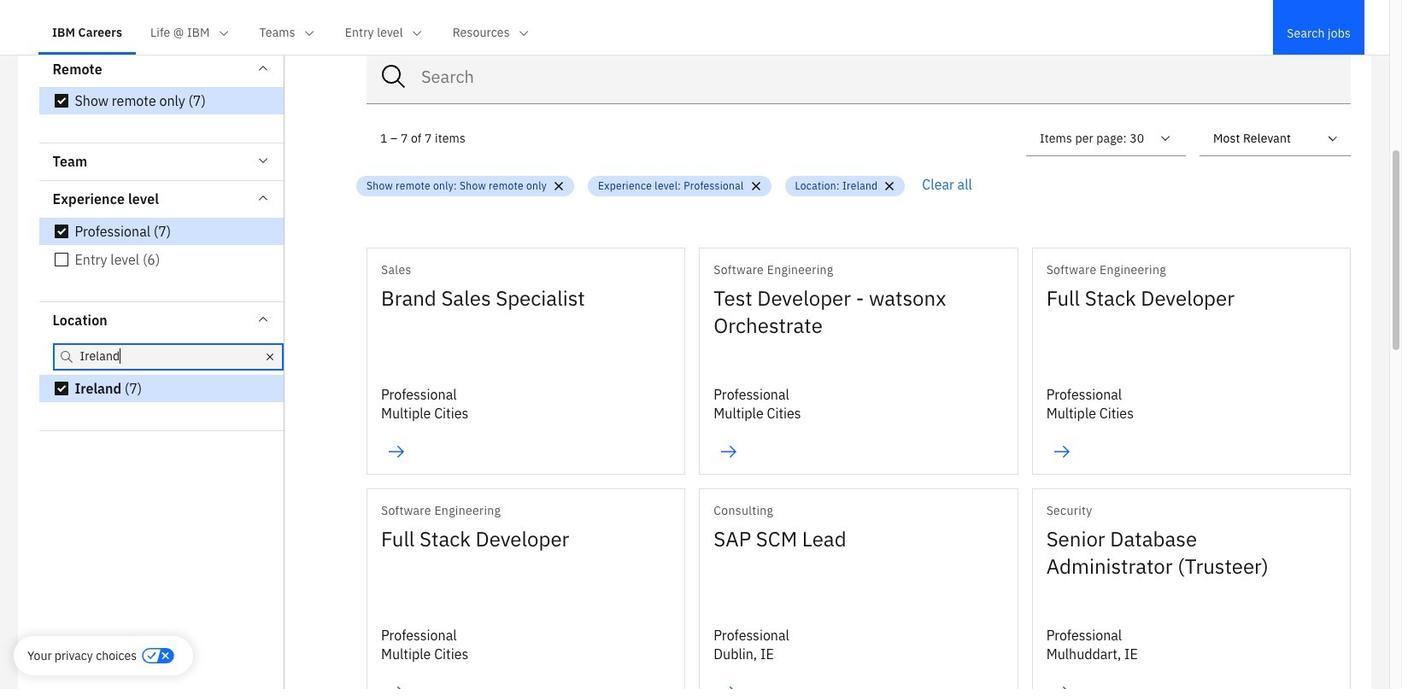 Task type: vqa. For each thing, say whether or not it's contained in the screenshot.
Your privacy choices element at bottom left
yes



Task type: locate. For each thing, give the bounding box(es) containing it.
your privacy choices element
[[27, 647, 137, 666]]



